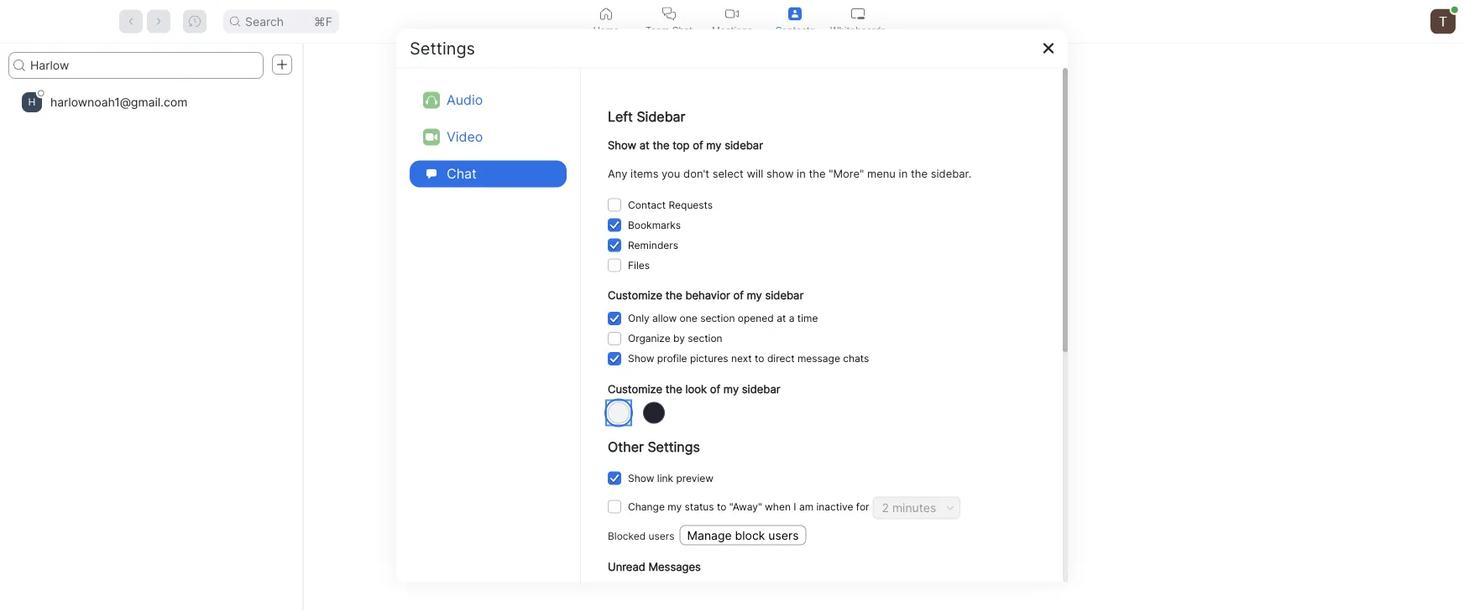Task type: vqa. For each thing, say whether or not it's contained in the screenshot.
PERSONAL CONTACTS LINK
no



Task type: locate. For each thing, give the bounding box(es) containing it.
plus small image
[[276, 59, 288, 71]]

1 horizontal spatial settings
[[648, 439, 700, 455]]

show link preview
[[628, 472, 714, 485]]

contacts tab panel
[[0, 44, 1464, 612]]

the left look
[[665, 382, 682, 395]]

0 horizontal spatial in
[[788, 584, 797, 597]]

settings up show link preview
[[648, 439, 700, 455]]

users inside button
[[768, 529, 799, 543]]

magnifier image
[[230, 16, 240, 26]]

1 vertical spatial sidebar
[[765, 289, 804, 302]]

customize up customize the look of my sidebar. white "image" on the bottom
[[608, 382, 662, 395]]

0 horizontal spatial of
[[693, 138, 703, 151]]

1 vertical spatial top
[[770, 584, 785, 597]]

home small image
[[599, 7, 613, 21], [599, 7, 613, 21]]

offline image
[[38, 90, 44, 97]]

1 vertical spatial to
[[717, 501, 726, 513]]

show inside "element"
[[628, 472, 654, 485]]

1 vertical spatial settings
[[648, 439, 700, 455]]

select
[[712, 166, 744, 179]]

sidebar down . show profile pictures next to direct message chats element
[[742, 382, 780, 395]]

0 horizontal spatial settings
[[410, 38, 475, 58]]

0 vertical spatial section
[[700, 312, 735, 324]]

1 vertical spatial of
[[733, 289, 744, 302]]

meetings
[[712, 24, 752, 35]]

show for show at the top of my sidebar
[[608, 138, 636, 151]]

team chat image
[[662, 7, 676, 21]]

headphone image
[[426, 94, 437, 106]]

team chat button
[[638, 0, 701, 43]]

only allow one section opened at a time
[[628, 312, 818, 324]]

⌘f
[[314, 14, 332, 29]]

at left a
[[777, 312, 786, 324]]

. organize by section element
[[628, 329, 722, 349]]

2 vertical spatial of
[[710, 382, 720, 395]]

None radio
[[608, 402, 630, 424]]

i
[[794, 501, 796, 513]]

the
[[653, 138, 670, 151], [809, 166, 826, 179], [911, 166, 928, 179], [665, 289, 682, 302], [665, 382, 682, 395]]

show at the top of my sidebar
[[608, 138, 763, 151]]

organize by section
[[628, 332, 722, 345]]

customize
[[608, 289, 662, 302], [608, 382, 662, 395]]

any
[[608, 166, 627, 179]]

video on image
[[423, 129, 440, 146], [426, 131, 437, 143]]

chats
[[843, 352, 869, 365]]

unread
[[608, 561, 645, 574]]

1 vertical spatial chat
[[447, 166, 477, 182]]

sidebar up a
[[765, 289, 804, 302]]

manage block users button
[[680, 526, 806, 546]]

sidebar
[[725, 138, 763, 151], [765, 289, 804, 302], [742, 382, 780, 395]]

"more"
[[829, 166, 864, 179]]

look
[[685, 382, 707, 395]]

top up you
[[673, 138, 690, 151]]

in
[[797, 166, 806, 179], [899, 166, 908, 179], [788, 584, 797, 597]]

magnifier image
[[230, 16, 240, 26], [13, 60, 25, 71], [13, 60, 25, 71]]

opened
[[738, 312, 774, 324]]

0 horizontal spatial top
[[673, 138, 690, 151]]

None radio
[[643, 402, 665, 424]]

team chat
[[645, 24, 693, 35]]

show down organize
[[628, 352, 654, 365]]

section
[[700, 312, 735, 324], [688, 332, 722, 345]]

show profile pictures next to direct message chats
[[628, 352, 869, 365]]

blocked users
[[608, 530, 675, 542]]

and
[[823, 584, 841, 597]]

show down left
[[608, 138, 636, 151]]

messages
[[704, 584, 752, 597]]

0 vertical spatial top
[[673, 138, 690, 151]]

chat inside settings tab list
[[447, 166, 477, 182]]

manage block users
[[687, 529, 799, 543]]

1 horizontal spatial top
[[770, 584, 785, 597]]

my up select on the top
[[706, 138, 722, 151]]

to
[[755, 352, 764, 365], [717, 501, 726, 513]]

whiteboard small image
[[851, 7, 865, 21]]

settings
[[410, 38, 475, 58], [648, 439, 700, 455]]

1 horizontal spatial of
[[710, 382, 720, 395]]

profile contact image
[[788, 7, 802, 21]]

contact
[[628, 198, 666, 211]]

chat image
[[426, 169, 437, 179]]

to right status
[[717, 501, 726, 513]]

0 vertical spatial show
[[608, 138, 636, 151]]

offline image
[[38, 90, 44, 97]]

1 customize from the top
[[608, 289, 662, 302]]

video on image
[[725, 7, 739, 21], [725, 7, 739, 21]]

other settings
[[608, 439, 700, 455]]

other
[[608, 439, 644, 455]]

. show link preview element
[[628, 469, 714, 489]]

in left the chat
[[788, 584, 797, 597]]

0 vertical spatial of
[[693, 138, 703, 151]]

the left 'sidebar.'
[[911, 166, 928, 179]]

sidebar
[[637, 108, 685, 125]]

1 vertical spatial customize
[[608, 382, 662, 395]]

am
[[799, 501, 814, 513]]

to right next
[[755, 352, 764, 365]]

show left "link" on the left of the page
[[628, 472, 654, 485]]

settings up headphone image
[[410, 38, 475, 58]]

users up unread messages
[[649, 530, 675, 542]]

None button
[[608, 198, 621, 211], [608, 218, 621, 232], [608, 238, 621, 252], [608, 258, 621, 272], [608, 312, 621, 325], [608, 332, 621, 345], [608, 352, 621, 365], [608, 472, 621, 485], [608, 500, 621, 514], [608, 198, 621, 211], [608, 218, 621, 232], [608, 238, 621, 252], [608, 258, 621, 272], [608, 312, 621, 325], [608, 332, 621, 345], [608, 352, 621, 365], [608, 472, 621, 485], [608, 500, 621, 514]]

of
[[693, 138, 703, 151], [733, 289, 744, 302], [710, 382, 720, 395]]

0 horizontal spatial at
[[639, 138, 650, 151]]

my left status
[[668, 501, 682, 513]]

1 vertical spatial at
[[777, 312, 786, 324]]

section down behavior
[[700, 312, 735, 324]]

0 vertical spatial customize
[[608, 289, 662, 302]]

don't
[[683, 166, 709, 179]]

my inside . change my status to "away" when i am inactive for element
[[668, 501, 682, 513]]

2 horizontal spatial of
[[733, 289, 744, 302]]

unread messages. keep all unread messages on top in chat and channel lists element
[[628, 581, 903, 601]]

show for show profile pictures next to direct message chats
[[628, 352, 654, 365]]

close image
[[1042, 42, 1055, 55]]

sidebar.
[[931, 166, 971, 179]]

users
[[768, 529, 799, 543], [649, 530, 675, 542]]

sidebar up will
[[725, 138, 763, 151]]

1 horizontal spatial chat
[[672, 24, 693, 35]]

when
[[765, 501, 791, 513]]

1 vertical spatial show
[[628, 352, 654, 365]]

chat right chat image
[[447, 166, 477, 182]]

users down when
[[768, 529, 799, 543]]

section up pictures
[[688, 332, 722, 345]]

of up only allow one section opened at a time
[[733, 289, 744, 302]]

top
[[673, 138, 690, 151], [770, 584, 785, 597]]

chat down team chat image
[[672, 24, 693, 35]]

customize up only
[[608, 289, 662, 302]]

1 horizontal spatial to
[[755, 352, 764, 365]]

2 vertical spatial sidebar
[[742, 382, 780, 395]]

0 vertical spatial chat
[[672, 24, 693, 35]]

customize the behavior of my sidebar. only allow one section opened at a time element
[[628, 308, 818, 329]]

2 customize from the top
[[608, 382, 662, 395]]

message
[[797, 352, 840, 365]]

next
[[731, 352, 752, 365]]

online image
[[1451, 6, 1458, 13]]

team
[[645, 24, 669, 35]]

at up items
[[639, 138, 650, 151]]

requests
[[669, 198, 713, 211]]

will
[[747, 166, 763, 179]]

keep
[[628, 584, 652, 597]]

a
[[789, 312, 794, 324]]

in right show
[[797, 166, 806, 179]]

of up don't at left
[[693, 138, 703, 151]]

at
[[639, 138, 650, 151], [777, 312, 786, 324]]

pictures
[[690, 352, 728, 365]]

0 horizontal spatial chat
[[447, 166, 477, 182]]

show
[[608, 138, 636, 151], [628, 352, 654, 365], [628, 472, 654, 485]]

0 vertical spatial sidebar
[[725, 138, 763, 151]]

tab list
[[575, 0, 889, 43]]

top right on
[[770, 584, 785, 597]]

behavior
[[685, 289, 730, 302]]

in right menu
[[899, 166, 908, 179]]

1 horizontal spatial users
[[768, 529, 799, 543]]

2 vertical spatial show
[[628, 472, 654, 485]]

chat
[[672, 24, 693, 35], [447, 166, 477, 182]]

1 vertical spatial section
[[688, 332, 722, 345]]

my
[[706, 138, 722, 151], [747, 289, 762, 302], [723, 382, 739, 395], [668, 501, 682, 513]]

"away"
[[729, 501, 762, 513]]

of right look
[[710, 382, 720, 395]]

1 horizontal spatial at
[[777, 312, 786, 324]]



Task type: describe. For each thing, give the bounding box(es) containing it.
whiteboard small image
[[851, 7, 865, 21]]

top inside unread messages. keep all unread messages on top in chat and channel lists element
[[770, 584, 785, 597]]

headphone image
[[423, 92, 440, 109]]

preview
[[676, 472, 714, 485]]

menu
[[867, 166, 896, 179]]

. show profile pictures next to direct message chats element
[[628, 349, 869, 369]]

meetings button
[[701, 0, 763, 43]]

left sidebar
[[608, 108, 685, 125]]

audio link
[[410, 87, 567, 114]]

2 horizontal spatial in
[[899, 166, 908, 179]]

reminders
[[628, 239, 678, 251]]

gray image
[[643, 402, 665, 424]]

audio
[[447, 92, 483, 108]]

only
[[628, 312, 649, 324]]

organize
[[628, 332, 670, 345]]

unread
[[668, 584, 701, 597]]

1 horizontal spatial in
[[797, 166, 806, 179]]

chat image
[[423, 166, 440, 183]]

customize the look of my sidebar. white image
[[608, 402, 630, 424]]

one
[[680, 312, 697, 324]]

any items you don't select will show in the "more" menu in the sidebar.
[[608, 166, 971, 179]]

0 horizontal spatial users
[[649, 530, 675, 542]]

h
[[28, 96, 36, 108]]

customize for customize the behavior of my sidebar
[[608, 289, 662, 302]]

chat
[[799, 584, 820, 597]]

my up the opened on the right bottom of the page
[[747, 289, 762, 302]]

contact requests
[[628, 198, 713, 211]]

status
[[685, 501, 714, 513]]

change my status to "away" when i am inactive for
[[628, 501, 869, 513]]

direct
[[767, 352, 795, 365]]

video link
[[410, 124, 567, 151]]

in inside unread messages. keep all unread messages on top in chat and channel lists element
[[788, 584, 797, 597]]

team chat image
[[662, 7, 676, 21]]

0 vertical spatial to
[[755, 352, 764, 365]]

chat inside button
[[672, 24, 693, 35]]

search
[[245, 14, 284, 29]]

whiteboards
[[830, 24, 886, 35]]

settings tab list
[[410, 82, 567, 193]]

customize the behavior of my sidebar
[[608, 289, 804, 302]]

contacts button
[[763, 0, 826, 43]]

bookmarks
[[628, 219, 681, 231]]

customize for customize the look of my sidebar
[[608, 382, 662, 395]]

show at the top of my sidebar. contact requests element
[[628, 195, 713, 215]]

contacts
[[775, 24, 815, 35]]

. files element
[[628, 255, 650, 275]]

change
[[628, 501, 665, 513]]

files
[[628, 259, 650, 271]]

items
[[630, 166, 659, 179]]

link
[[657, 472, 673, 485]]

messages
[[648, 561, 701, 574]]

inactive
[[816, 501, 853, 513]]

you
[[662, 166, 680, 179]]

manage
[[687, 529, 732, 543]]

avatar image
[[1430, 9, 1456, 34]]

allow
[[652, 312, 677, 324]]

of for look
[[710, 382, 720, 395]]

close image
[[1042, 42, 1055, 55]]

chat link
[[410, 161, 567, 188]]

sidebar for customize the look of my sidebar
[[742, 382, 780, 395]]

harlownoah1@gmail.com
[[50, 95, 188, 110]]

the left "more"
[[809, 166, 826, 179]]

sidebar for customize the behavior of my sidebar
[[765, 289, 804, 302]]

profile contact image
[[788, 7, 802, 21]]

video
[[447, 129, 483, 145]]

home button
[[575, 0, 638, 43]]

online image
[[1451, 6, 1458, 13]]

profile
[[657, 352, 687, 365]]

tab list containing home
[[575, 0, 889, 43]]

time
[[797, 312, 818, 324]]

0 vertical spatial settings
[[410, 38, 475, 58]]

on
[[755, 584, 767, 597]]

the up 'allow' at the bottom
[[665, 289, 682, 302]]

channel
[[844, 584, 881, 597]]

left
[[608, 108, 633, 125]]

show
[[766, 166, 794, 179]]

plus small image
[[276, 59, 288, 71]]

unread messages
[[608, 561, 701, 574]]

0 horizontal spatial to
[[717, 501, 726, 513]]

lists
[[884, 584, 903, 597]]

for
[[856, 501, 869, 513]]

all
[[655, 584, 665, 597]]

block
[[735, 529, 765, 543]]

the down sidebar
[[653, 138, 670, 151]]

. reminders element
[[628, 235, 678, 255]]

keep all unread messages on top in chat and channel lists
[[628, 584, 903, 597]]

. bookmarks element
[[628, 215, 681, 235]]

. change my status to "away" when i am inactive for element
[[628, 497, 869, 517]]

customize the look of my sidebar
[[608, 382, 780, 395]]

show for show link preview
[[628, 472, 654, 485]]

home
[[593, 24, 619, 35]]

of for behavior
[[733, 289, 744, 302]]

0 vertical spatial at
[[639, 138, 650, 151]]

by
[[673, 332, 685, 345]]

Search text field
[[8, 52, 264, 79]]

blocked
[[608, 530, 646, 542]]

whiteboards button
[[826, 0, 889, 43]]

my down next
[[723, 382, 739, 395]]



